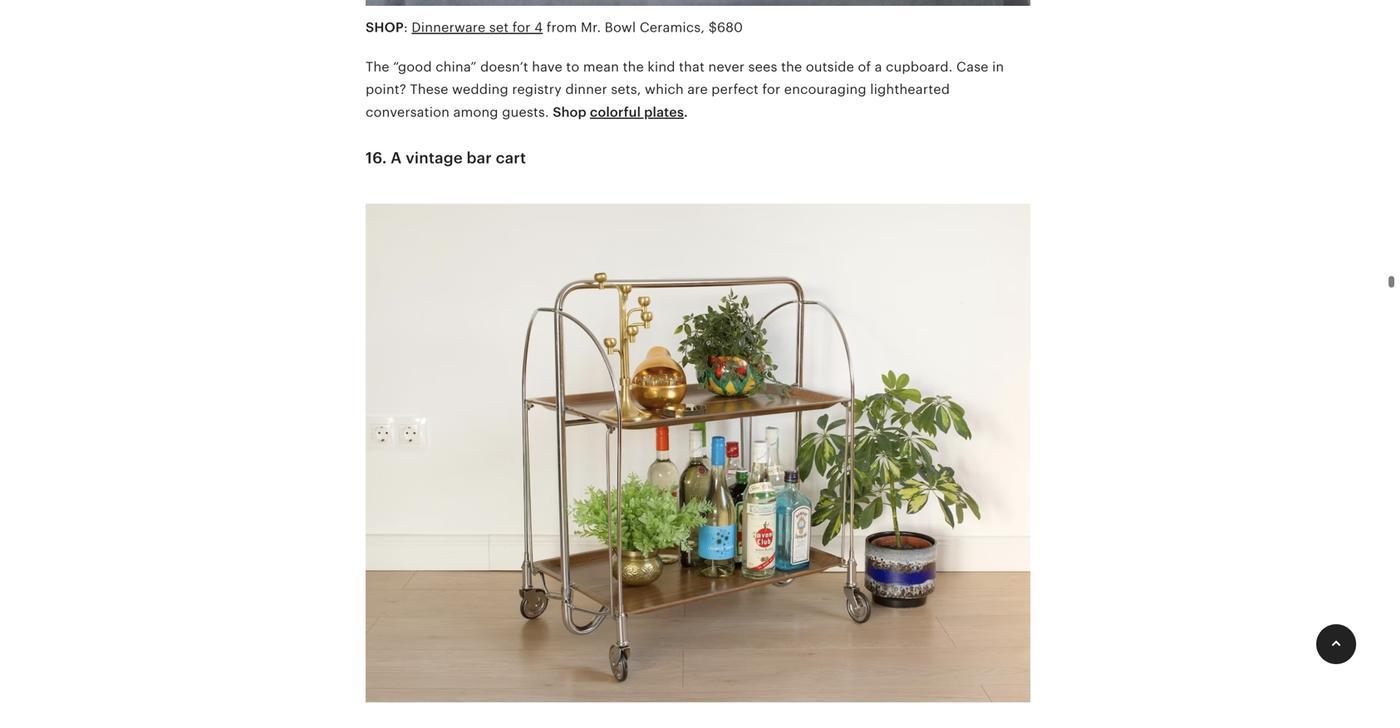 Task type: locate. For each thing, give the bounding box(es) containing it.
doesn't
[[481, 51, 529, 66]]

these
[[410, 74, 449, 89]]

for inside the "good china" doesn't have to mean the kind that never sees the outside of a cupboard. case in point? these wedding registry dinner sets, which are perfect for encouraging lighthearted conversation among guests.
[[763, 74, 781, 89]]

2 the from the left
[[782, 51, 803, 66]]

lighthearted
[[871, 74, 950, 89]]

$680
[[709, 12, 743, 27]]

1 vertical spatial for
[[763, 74, 781, 89]]

0 horizontal spatial for
[[513, 12, 531, 27]]

for
[[513, 12, 531, 27], [763, 74, 781, 89]]

shop
[[553, 96, 587, 111]]

.
[[684, 96, 688, 111]]

dinner
[[566, 74, 608, 89]]

:
[[404, 12, 408, 27]]

the right sees
[[782, 51, 803, 66]]

perfect
[[712, 74, 759, 89]]

that
[[679, 51, 705, 66]]

wedding
[[452, 74, 509, 89]]

1 horizontal spatial the
[[782, 51, 803, 66]]

never
[[709, 51, 745, 66]]

for left 4
[[513, 12, 531, 27]]

1 the from the left
[[623, 51, 644, 66]]

16. a vintage bar cart
[[366, 141, 526, 158]]

the
[[366, 51, 390, 66]]

case
[[957, 51, 989, 66]]

the up sets, at left
[[623, 51, 644, 66]]

shop colorful plates .
[[553, 96, 688, 111]]

mr.
[[581, 12, 601, 27]]

cart
[[496, 141, 526, 158]]

point?
[[366, 74, 407, 89]]

china"
[[436, 51, 477, 66]]

1 horizontal spatial for
[[763, 74, 781, 89]]

to
[[566, 51, 580, 66]]

for down sees
[[763, 74, 781, 89]]

0 horizontal spatial the
[[623, 51, 644, 66]]

the
[[623, 51, 644, 66], [782, 51, 803, 66]]

colorful
[[590, 96, 641, 111]]

16.
[[366, 141, 387, 158]]

from
[[547, 12, 577, 27]]

set
[[490, 12, 509, 27]]



Task type: vqa. For each thing, say whether or not it's contained in the screenshot.
menu bar
no



Task type: describe. For each thing, give the bounding box(es) containing it.
which
[[645, 74, 684, 89]]

plates
[[645, 96, 684, 111]]

0 vertical spatial for
[[513, 12, 531, 27]]

sets,
[[611, 74, 642, 89]]

kind
[[648, 51, 676, 66]]

dinnerware
[[412, 12, 486, 27]]

bar
[[467, 141, 492, 158]]

of
[[858, 51, 872, 66]]

a
[[391, 141, 402, 158]]

guests.
[[502, 96, 549, 111]]

shop
[[366, 12, 404, 27]]

the "good china" doesn't have to mean the kind that never sees the outside of a cupboard. case in point? these wedding registry dinner sets, which are perfect for encouraging lighthearted conversation among guests.
[[366, 51, 1005, 111]]

cupboard.
[[886, 51, 953, 66]]

vintage
[[406, 141, 463, 158]]

encouraging
[[785, 74, 867, 89]]

among
[[454, 96, 499, 111]]

ceramics,
[[640, 12, 705, 27]]

unique wedding registry idea - colorful ceramic dinnerware set image
[[366, 0, 1031, 8]]

mean
[[583, 51, 620, 66]]

"good
[[393, 51, 432, 66]]

shop : dinnerware set for 4 from mr. bowl ceramics, $680
[[366, 12, 743, 27]]

outside
[[806, 51, 855, 66]]

sees
[[749, 51, 778, 66]]

a
[[875, 51, 883, 66]]

4
[[535, 12, 543, 27]]

conversation
[[366, 96, 450, 111]]

bowl
[[605, 12, 636, 27]]

registry
[[512, 74, 562, 89]]

have
[[532, 51, 563, 66]]

colorful plates link
[[590, 96, 684, 111]]

are
[[688, 74, 708, 89]]

dinnerware set for 4 link
[[412, 12, 543, 27]]

wedding registry must-have - vintage bar cart for entertaining image
[[366, 185, 1031, 704]]

in
[[993, 51, 1005, 66]]



